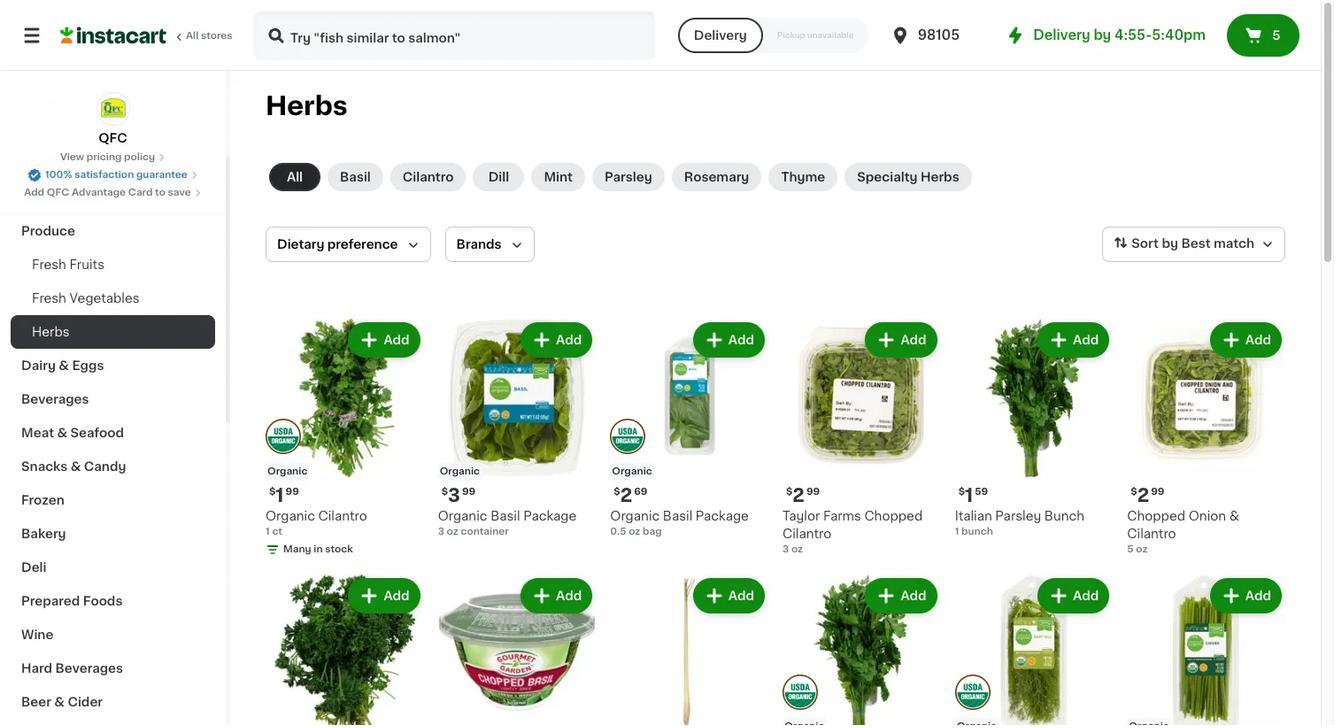 Task type: locate. For each thing, give the bounding box(es) containing it.
$ left 59
[[958, 487, 965, 496]]

dill link
[[473, 163, 524, 191]]

$ left 69
[[614, 487, 620, 496]]

chopped left onion
[[1127, 510, 1185, 522]]

$ up ct
[[269, 487, 276, 496]]

organic inside organic basil package 3 oz container
[[438, 510, 487, 522]]

herbs up dairy & eggs at the left of the page
[[32, 326, 70, 338]]

by inside field
[[1162, 237, 1178, 250]]

1 fresh from the top
[[32, 258, 66, 271]]

package for 2
[[696, 510, 749, 522]]

cilantro link
[[390, 163, 466, 191]]

99 up organic cilantro 1 ct
[[286, 487, 299, 496]]

1 left ct
[[266, 526, 270, 536]]

0 vertical spatial herbs
[[266, 93, 348, 119]]

by for delivery
[[1094, 28, 1111, 42]]

& right the meat
[[57, 427, 67, 439]]

package
[[523, 510, 576, 522], [696, 510, 749, 522]]

advantage
[[72, 188, 126, 197]]

3 up organic basil package 3 oz container
[[448, 486, 460, 504]]

2 $ from the left
[[786, 487, 793, 496]]

fresh down 'fresh fruits'
[[32, 292, 66, 305]]

basil inside organic basil package 0.5 oz bag
[[663, 510, 692, 522]]

recipes link
[[11, 147, 215, 181]]

basil for 2
[[663, 510, 692, 522]]

dietary
[[277, 238, 324, 251]]

2 fresh from the top
[[32, 292, 66, 305]]

$ for organic basil package 0.5 oz bag
[[614, 487, 620, 496]]

snacks
[[21, 460, 68, 473]]

cilantro inside organic cilantro 1 ct
[[318, 510, 367, 522]]

chopped onion & cilantro 5 oz
[[1127, 510, 1239, 554]]

1 $ from the left
[[269, 487, 276, 496]]

all for all
[[287, 171, 303, 183]]

2 chopped from the left
[[1127, 510, 1185, 522]]

5 inside button
[[1272, 29, 1280, 42]]

3 2 from the left
[[1137, 486, 1149, 504]]

$ 2 99 up chopped onion & cilantro 5 oz
[[1131, 486, 1165, 504]]

by for sort
[[1162, 237, 1178, 250]]

5 button
[[1227, 14, 1300, 57]]

oz
[[447, 526, 458, 536], [629, 526, 640, 536], [791, 544, 803, 554], [1136, 544, 1148, 554]]

many in stock
[[283, 544, 353, 554]]

mint
[[544, 171, 573, 183]]

add qfc advantage card to save link
[[24, 186, 202, 200]]

99 up taylor on the bottom right
[[806, 487, 820, 496]]

3 $ from the left
[[441, 487, 448, 496]]

specialty
[[857, 171, 918, 183]]

1 horizontal spatial basil
[[491, 510, 520, 522]]

$ inside $ 1 59
[[958, 487, 965, 496]]

100% satisfaction guarantee button
[[28, 165, 198, 182]]

4 99 from the left
[[1151, 487, 1165, 496]]

oz inside chopped onion & cilantro 5 oz
[[1136, 544, 1148, 554]]

2 $ 2 99 from the left
[[1131, 486, 1165, 504]]

basil inside "link"
[[340, 171, 371, 183]]

chopped right farms at the right of the page
[[864, 510, 923, 522]]

view pricing policy
[[60, 152, 155, 162]]

1 up ct
[[276, 486, 284, 504]]

fresh for fresh vegetables
[[32, 292, 66, 305]]

dairy & eggs link
[[11, 349, 215, 382]]

3 down $ 3 99
[[438, 526, 444, 536]]

$ up organic basil package 3 oz container
[[441, 487, 448, 496]]

1 horizontal spatial qfc
[[98, 132, 127, 144]]

1 package from the left
[[523, 510, 576, 522]]

fresh fruits link
[[11, 248, 215, 282]]

$ inside $ 2 69
[[614, 487, 620, 496]]

& left the candy
[[71, 460, 81, 473]]

0 horizontal spatial 3
[[438, 526, 444, 536]]

basil link
[[328, 163, 383, 191]]

fresh down produce
[[32, 258, 66, 271]]

service type group
[[678, 18, 868, 53]]

0 horizontal spatial all
[[186, 31, 199, 41]]

& for candy
[[71, 460, 81, 473]]

produce link
[[11, 214, 215, 248]]

snacks & candy
[[21, 460, 126, 473]]

delivery button
[[678, 18, 763, 53]]

satisfaction
[[74, 170, 134, 180]]

4:55-
[[1114, 28, 1152, 42]]

2 up chopped onion & cilantro 5 oz
[[1137, 486, 1149, 504]]

package inside organic basil package 0.5 oz bag
[[696, 510, 749, 522]]

add qfc advantage card to save
[[24, 188, 191, 197]]

1 vertical spatial fresh
[[32, 292, 66, 305]]

organic up ct
[[266, 510, 315, 522]]

product group
[[266, 319, 424, 560], [438, 319, 596, 539], [610, 319, 768, 539], [783, 319, 941, 557], [955, 319, 1113, 539], [1127, 319, 1285, 557], [266, 574, 424, 725], [438, 574, 596, 725], [610, 574, 768, 725], [783, 574, 941, 725], [955, 574, 1113, 725], [1127, 574, 1285, 725]]

eggs
[[72, 359, 104, 372]]

qfc inside add qfc advantage card to save link
[[47, 188, 69, 197]]

by right sort
[[1162, 237, 1178, 250]]

1 vertical spatial all
[[287, 171, 303, 183]]

& inside 'beer & cider' link
[[54, 696, 65, 708]]

1 vertical spatial qfc
[[47, 188, 69, 197]]

1 vertical spatial 5
[[1127, 544, 1134, 554]]

best match
[[1181, 237, 1254, 250]]

2 vertical spatial herbs
[[32, 326, 70, 338]]

qfc up view pricing policy 'link'
[[98, 132, 127, 144]]

sort
[[1132, 237, 1159, 250]]

organic inside organic basil package 0.5 oz bag
[[610, 510, 660, 522]]

99 inside $ 3 99
[[462, 487, 476, 496]]

100%
[[45, 170, 72, 180]]

2 horizontal spatial herbs
[[921, 171, 959, 183]]

1 horizontal spatial 2
[[793, 486, 805, 504]]

delivery by 4:55-5:40pm
[[1033, 28, 1206, 42]]

seafood
[[70, 427, 124, 439]]

fruits
[[69, 258, 104, 271]]

organic up $ 3 99
[[440, 466, 480, 476]]

save
[[168, 188, 191, 197]]

brands
[[456, 238, 502, 251]]

delivery inside button
[[694, 29, 747, 42]]

1 inside italian parsley bunch 1 bunch
[[955, 526, 959, 536]]

all left stores
[[186, 31, 199, 41]]

& inside meat & seafood link
[[57, 427, 67, 439]]

0 horizontal spatial package
[[523, 510, 576, 522]]

1 horizontal spatial parsley
[[995, 510, 1041, 522]]

1 chopped from the left
[[864, 510, 923, 522]]

$ 3 99
[[441, 486, 476, 504]]

99 up the container
[[462, 487, 476, 496]]

4 $ from the left
[[614, 487, 620, 496]]

herbs up all link
[[266, 93, 348, 119]]

by left 4:55-
[[1094, 28, 1111, 42]]

cilantro inside chopped onion & cilantro 5 oz
[[1127, 527, 1176, 540]]

& right onion
[[1229, 510, 1239, 522]]

bag
[[643, 526, 662, 536]]

dairy & eggs
[[21, 359, 104, 372]]

item badge image
[[266, 419, 301, 454], [610, 419, 646, 454], [783, 674, 818, 710], [955, 674, 990, 710]]

package inside organic basil package 3 oz container
[[523, 510, 576, 522]]

1 vertical spatial by
[[1162, 237, 1178, 250]]

prepared foods link
[[11, 584, 215, 618]]

mint link
[[531, 163, 585, 191]]

chopped inside chopped onion & cilantro 5 oz
[[1127, 510, 1185, 522]]

0 horizontal spatial herbs
[[32, 326, 70, 338]]

2 horizontal spatial basil
[[663, 510, 692, 522]]

meat & seafood link
[[11, 416, 215, 450]]

wine
[[21, 629, 53, 641]]

2 for chopped onion & cilantro
[[1137, 486, 1149, 504]]

2 vertical spatial 3
[[783, 544, 789, 554]]

organic down $ 3 99
[[438, 510, 487, 522]]

1 horizontal spatial all
[[287, 171, 303, 183]]

it
[[78, 59, 86, 72]]

1 horizontal spatial 5
[[1272, 29, 1280, 42]]

fresh
[[32, 258, 66, 271], [32, 292, 66, 305]]

1 99 from the left
[[286, 487, 299, 496]]

candy
[[84, 460, 126, 473]]

& inside snacks & candy link
[[71, 460, 81, 473]]

1 horizontal spatial herbs
[[266, 93, 348, 119]]

match
[[1214, 237, 1254, 250]]

0 vertical spatial qfc
[[98, 132, 127, 144]]

3 99 from the left
[[462, 487, 476, 496]]

0 horizontal spatial delivery
[[694, 29, 747, 42]]

beverages
[[21, 393, 89, 405], [55, 662, 123, 675]]

thanksgiving
[[21, 191, 106, 204]]

0 vertical spatial all
[[186, 31, 199, 41]]

$ 2 99
[[786, 486, 820, 504], [1131, 486, 1165, 504]]

1 horizontal spatial by
[[1162, 237, 1178, 250]]

beer & cider
[[21, 696, 103, 708]]

qfc logo image
[[96, 92, 130, 126]]

fresh fruits
[[32, 258, 104, 271]]

basil inside organic basil package 3 oz container
[[491, 510, 520, 522]]

5
[[1272, 29, 1280, 42], [1127, 544, 1134, 554]]

0 horizontal spatial by
[[1094, 28, 1111, 42]]

6 $ from the left
[[1131, 487, 1137, 496]]

$ 2 99 up taylor on the bottom right
[[786, 486, 820, 504]]

add inside add qfc advantage card to save link
[[24, 188, 44, 197]]

2 99 from the left
[[806, 487, 820, 496]]

5 $ from the left
[[958, 487, 965, 496]]

99 inside $ 1 99
[[286, 487, 299, 496]]

$
[[269, 487, 276, 496], [786, 487, 793, 496], [441, 487, 448, 496], [614, 487, 620, 496], [958, 487, 965, 496], [1131, 487, 1137, 496]]

1 horizontal spatial chopped
[[1127, 510, 1185, 522]]

1 horizontal spatial package
[[696, 510, 749, 522]]

all left the basil "link"
[[287, 171, 303, 183]]

& inside dairy & eggs link
[[59, 359, 69, 372]]

3 down taylor on the bottom right
[[783, 544, 789, 554]]

package for 3
[[523, 510, 576, 522]]

pricing
[[87, 152, 122, 162]]

hard beverages link
[[11, 652, 215, 685]]

& left eggs
[[59, 359, 69, 372]]

1 left bunch
[[955, 526, 959, 536]]

99 up chopped onion & cilantro 5 oz
[[1151, 487, 1165, 496]]

5:40pm
[[1152, 28, 1206, 42]]

beverages up cider
[[55, 662, 123, 675]]

italian parsley bunch 1 bunch
[[955, 510, 1084, 536]]

parsley inside italian parsley bunch 1 bunch
[[995, 510, 1041, 522]]

0 horizontal spatial parsley
[[605, 171, 652, 183]]

2 2 from the left
[[620, 486, 632, 504]]

$ up taylor on the bottom right
[[786, 487, 793, 496]]

qfc down 100%
[[47, 188, 69, 197]]

None search field
[[253, 11, 655, 60]]

parsley
[[605, 171, 652, 183], [995, 510, 1041, 522]]

herbs right specialty
[[921, 171, 959, 183]]

& right beer
[[54, 696, 65, 708]]

all for all stores
[[186, 31, 199, 41]]

2 left 69
[[620, 486, 632, 504]]

0 horizontal spatial $ 2 99
[[786, 486, 820, 504]]

parsley right mint
[[605, 171, 652, 183]]

vegetables
[[69, 292, 139, 305]]

2 package from the left
[[696, 510, 749, 522]]

delivery
[[1033, 28, 1090, 42], [694, 29, 747, 42]]

0 horizontal spatial basil
[[340, 171, 371, 183]]

cilantro
[[403, 171, 454, 183], [318, 510, 367, 522], [783, 527, 831, 540], [1127, 527, 1176, 540]]

0 vertical spatial parsley
[[605, 171, 652, 183]]

1 horizontal spatial 3
[[448, 486, 460, 504]]

beverages down dairy & eggs at the left of the page
[[21, 393, 89, 405]]

Search field
[[255, 12, 653, 58]]

& for seafood
[[57, 427, 67, 439]]

policy
[[124, 152, 155, 162]]

1 $ 2 99 from the left
[[786, 486, 820, 504]]

parsley right italian
[[995, 510, 1041, 522]]

in
[[314, 544, 323, 554]]

many
[[283, 544, 311, 554]]

oz inside organic basil package 0.5 oz bag
[[629, 526, 640, 536]]

fresh vegetables link
[[11, 282, 215, 315]]

1 horizontal spatial delivery
[[1033, 28, 1090, 42]]

0 vertical spatial 3
[[448, 486, 460, 504]]

2 horizontal spatial 3
[[783, 544, 789, 554]]

2
[[793, 486, 805, 504], [620, 486, 632, 504], [1137, 486, 1149, 504]]

0 horizontal spatial chopped
[[864, 510, 923, 522]]

0 vertical spatial by
[[1094, 28, 1111, 42]]

$ inside $ 3 99
[[441, 487, 448, 496]]

&
[[59, 359, 69, 372], [57, 427, 67, 439], [71, 460, 81, 473], [1229, 510, 1239, 522], [54, 696, 65, 708]]

all
[[186, 31, 199, 41], [287, 171, 303, 183]]

organic down $ 2 69
[[610, 510, 660, 522]]

hard
[[21, 662, 52, 675]]

parsley link
[[592, 163, 665, 191]]

oz inside organic basil package 3 oz container
[[447, 526, 458, 536]]

1 vertical spatial parsley
[[995, 510, 1041, 522]]

herbs
[[266, 93, 348, 119], [921, 171, 959, 183], [32, 326, 70, 338]]

delivery inside "link"
[[1033, 28, 1090, 42]]

0 horizontal spatial 5
[[1127, 544, 1134, 554]]

$ inside $ 1 99
[[269, 487, 276, 496]]

container
[[461, 526, 509, 536]]

0 vertical spatial fresh
[[32, 258, 66, 271]]

1 2 from the left
[[793, 486, 805, 504]]

add button
[[350, 324, 418, 356], [522, 324, 591, 356], [695, 324, 763, 356], [867, 324, 935, 356], [1039, 324, 1108, 356], [1212, 324, 1280, 356], [350, 580, 418, 611], [522, 580, 591, 611], [695, 580, 763, 611], [867, 580, 935, 611], [1039, 580, 1108, 611], [1212, 580, 1280, 611]]

rosemary
[[684, 171, 749, 183]]

0 horizontal spatial 2
[[620, 486, 632, 504]]

farms
[[823, 510, 861, 522]]

organic up 69
[[612, 466, 652, 476]]

99 for taylor farms chopped cilantro
[[806, 487, 820, 496]]

recipes
[[21, 158, 73, 170]]

0 horizontal spatial qfc
[[47, 188, 69, 197]]

1
[[276, 486, 284, 504], [965, 486, 973, 504], [266, 526, 270, 536], [955, 526, 959, 536]]

0 vertical spatial 5
[[1272, 29, 1280, 42]]

2 horizontal spatial 2
[[1137, 486, 1149, 504]]

2 up taylor on the bottom right
[[793, 486, 805, 504]]

by inside "link"
[[1094, 28, 1111, 42]]

5 inside chopped onion & cilantro 5 oz
[[1127, 544, 1134, 554]]

1 vertical spatial 3
[[438, 526, 444, 536]]

1 horizontal spatial $ 2 99
[[1131, 486, 1165, 504]]

$ up chopped onion & cilantro 5 oz
[[1131, 487, 1137, 496]]



Task type: vqa. For each thing, say whether or not it's contained in the screenshot.
the 9 oz
no



Task type: describe. For each thing, give the bounding box(es) containing it.
wine link
[[11, 618, 215, 652]]

herbs link
[[11, 315, 215, 349]]

view
[[60, 152, 84, 162]]

brands button
[[445, 227, 534, 262]]

3 inside "taylor farms chopped cilantro 3 oz"
[[783, 544, 789, 554]]

all stores link
[[60, 11, 234, 60]]

organic inside organic cilantro 1 ct
[[266, 510, 315, 522]]

view pricing policy link
[[60, 150, 166, 165]]

buy it again
[[50, 59, 125, 72]]

preference
[[327, 238, 398, 251]]

fresh for fresh fruits
[[32, 258, 66, 271]]

99 for organic cilantro
[[286, 487, 299, 496]]

beer & cider link
[[11, 685, 215, 719]]

delivery by 4:55-5:40pm link
[[1005, 25, 1206, 46]]

stores
[[201, 31, 233, 41]]

taylor farms chopped cilantro 3 oz
[[783, 510, 923, 554]]

organic up $ 1 99
[[267, 466, 308, 476]]

taylor
[[783, 510, 820, 522]]

buy it again link
[[11, 48, 215, 83]]

fresh vegetables
[[32, 292, 139, 305]]

cilantro inside "taylor farms chopped cilantro 3 oz"
[[783, 527, 831, 540]]

beer
[[21, 696, 51, 708]]

italian
[[955, 510, 992, 522]]

0 vertical spatial beverages
[[21, 393, 89, 405]]

organic basil package 0.5 oz bag
[[610, 510, 749, 536]]

organic cilantro 1 ct
[[266, 510, 367, 536]]

1 inside organic cilantro 1 ct
[[266, 526, 270, 536]]

again
[[89, 59, 125, 72]]

$ 2 69
[[614, 486, 647, 504]]

3 inside organic basil package 3 oz container
[[438, 526, 444, 536]]

cilantro inside cilantro link
[[403, 171, 454, 183]]

$ 1 59
[[958, 486, 988, 504]]

& for eggs
[[59, 359, 69, 372]]

deli
[[21, 561, 46, 574]]

meat & seafood
[[21, 427, 124, 439]]

69
[[634, 487, 647, 496]]

bakery link
[[11, 517, 215, 551]]

bakery
[[21, 528, 66, 540]]

prepared
[[21, 595, 80, 607]]

beverages link
[[11, 382, 215, 416]]

1 left 59
[[965, 486, 973, 504]]

qfc inside qfc link
[[98, 132, 127, 144]]

bunch
[[1044, 510, 1084, 522]]

2 for taylor farms chopped cilantro
[[793, 486, 805, 504]]

$ for taylor farms chopped cilantro 3 oz
[[786, 487, 793, 496]]

$ 2 99 for chopped
[[1131, 486, 1165, 504]]

qfc link
[[96, 92, 130, 147]]

& inside chopped onion & cilantro 5 oz
[[1229, 510, 1239, 522]]

$ 2 99 for taylor
[[786, 486, 820, 504]]

to
[[155, 188, 165, 197]]

chopped inside "taylor farms chopped cilantro 3 oz"
[[864, 510, 923, 522]]

dietary preference
[[277, 238, 398, 251]]

99 for chopped onion & cilantro
[[1151, 487, 1165, 496]]

lists
[[50, 95, 80, 107]]

prepared foods
[[21, 595, 123, 607]]

rosemary link
[[672, 163, 762, 191]]

best
[[1181, 237, 1211, 250]]

99 for organic basil package
[[462, 487, 476, 496]]

all stores
[[186, 31, 233, 41]]

onion
[[1189, 510, 1226, 522]]

dill
[[488, 171, 509, 183]]

$ for chopped onion & cilantro 5 oz
[[1131, 487, 1137, 496]]

produce
[[21, 225, 75, 237]]

$ 1 99
[[269, 486, 299, 504]]

meat
[[21, 427, 54, 439]]

deli link
[[11, 551, 215, 584]]

2 for organic basil package
[[620, 486, 632, 504]]

product group containing 3
[[438, 319, 596, 539]]

card
[[128, 188, 153, 197]]

$ for italian parsley bunch 1 bunch
[[958, 487, 965, 496]]

cider
[[68, 696, 103, 708]]

organic basil package 3 oz container
[[438, 510, 576, 536]]

$ for organic basil package 3 oz container
[[441, 487, 448, 496]]

guarantee
[[136, 170, 188, 180]]

1 vertical spatial beverages
[[55, 662, 123, 675]]

stock
[[325, 544, 353, 554]]

frozen
[[21, 494, 64, 506]]

Best match Sort by field
[[1102, 227, 1285, 262]]

thyme
[[781, 171, 825, 183]]

100% satisfaction guarantee
[[45, 170, 188, 180]]

instacart logo image
[[60, 25, 166, 46]]

delivery for delivery by 4:55-5:40pm
[[1033, 28, 1090, 42]]

1 vertical spatial herbs
[[921, 171, 959, 183]]

0.5
[[610, 526, 626, 536]]

98105 button
[[889, 11, 996, 60]]

sort by
[[1132, 237, 1178, 250]]

delivery for delivery
[[694, 29, 747, 42]]

thanksgiving link
[[11, 181, 215, 214]]

bunch
[[961, 526, 993, 536]]

& for cider
[[54, 696, 65, 708]]

specialty herbs link
[[845, 163, 972, 191]]

basil for 3
[[491, 510, 520, 522]]

snacks & candy link
[[11, 450, 215, 483]]

oz inside "taylor farms chopped cilantro 3 oz"
[[791, 544, 803, 554]]

buy
[[50, 59, 75, 72]]

frozen link
[[11, 483, 215, 517]]



